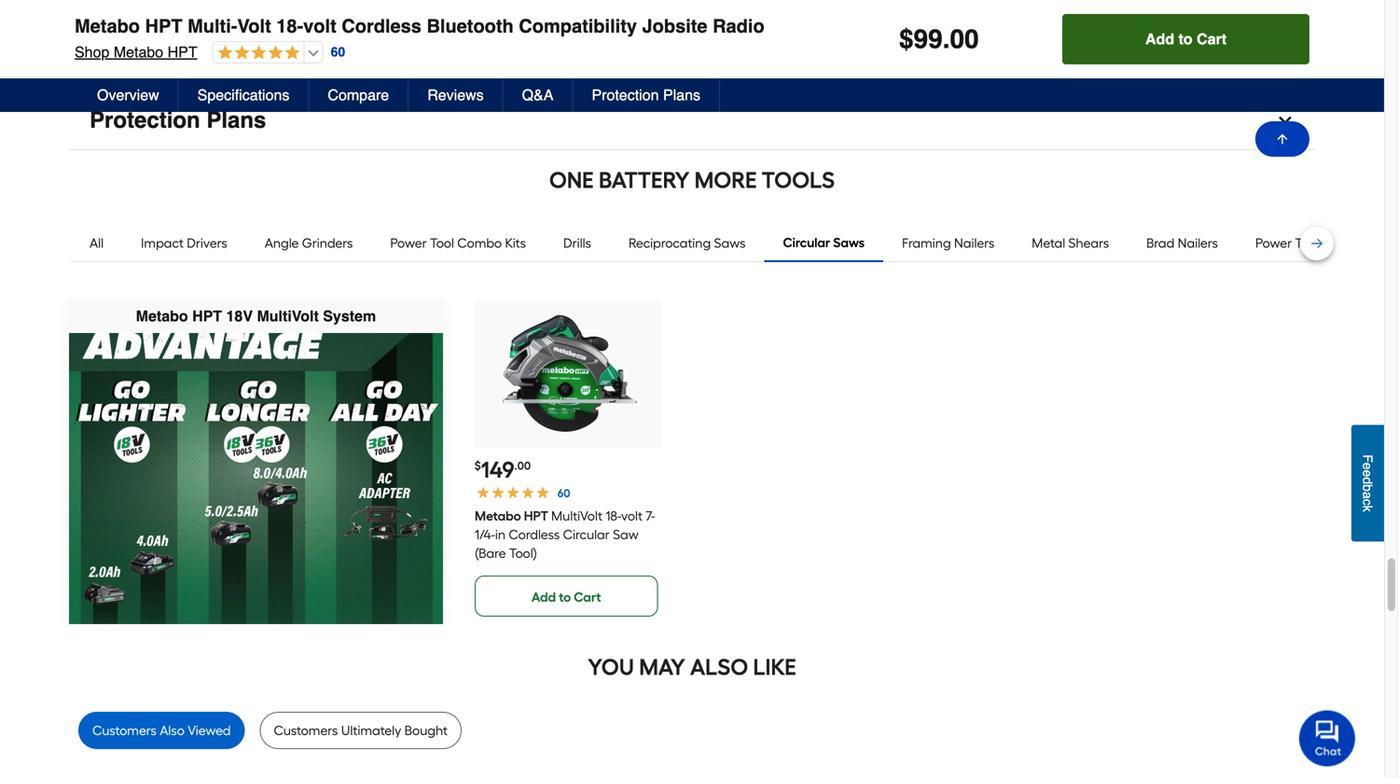 Task type: describe. For each thing, give the bounding box(es) containing it.
viewed
[[188, 723, 231, 739]]

metabo hpt
[[475, 508, 548, 524]]

shop metabo hpt
[[75, 43, 198, 61]]

add to cart button
[[1063, 14, 1310, 64]]

more
[[695, 167, 757, 194]]

framing
[[903, 235, 952, 251]]

to inside button
[[1179, 30, 1193, 48]]

power tool combo kits
[[390, 235, 526, 251]]

like
[[754, 654, 797, 681]]

(bare
[[475, 546, 506, 561]]

bought
[[405, 723, 448, 739]]

hpt for metabo hpt multi-volt 18-volt cordless bluetooth compatibility jobsite radio
[[145, 15, 183, 37]]

0 vertical spatial 18-
[[277, 15, 303, 37]]

angle grinders
[[265, 235, 353, 251]]

reviews
[[428, 86, 484, 104]]

f
[[1361, 455, 1376, 463]]

to inside 149 list item
[[559, 589, 571, 605]]

multivolt 18-volt 7- 1/4-in cordless circular saw (bare tool)
[[475, 508, 655, 561]]

combo
[[458, 235, 502, 251]]

c
[[1391, 235, 1399, 251]]

customers ultimately bought
[[274, 723, 448, 739]]

compatibility
[[519, 15, 637, 37]]

nailers for framing nailers
[[955, 235, 995, 251]]

volt inside 'multivolt 18-volt 7- 1/4-in cordless circular saw (bare tool)'
[[621, 508, 643, 524]]

1 e from the top
[[1361, 463, 1376, 470]]

k
[[1361, 505, 1376, 512]]

metabo hpt 18v multivolt system
[[136, 308, 376, 325]]

tool for batteries
[[1296, 235, 1320, 251]]

add inside 149 list item
[[532, 589, 556, 605]]

customers for customers also viewed
[[92, 723, 157, 739]]

$ 99 . 00
[[900, 24, 980, 54]]

overview
[[97, 86, 159, 104]]

metabo hpt multi-volt 18-volt cordless bluetooth compatibility jobsite radio
[[75, 15, 765, 37]]

radio
[[713, 15, 765, 37]]

149 list item
[[475, 300, 662, 617]]

system
[[323, 308, 376, 325]]

grinders
[[302, 235, 353, 251]]

reviews button
[[409, 78, 504, 112]]

&
[[1379, 235, 1388, 251]]

one battery more tools
[[550, 167, 835, 194]]

$ for 149
[[475, 459, 481, 473]]

multi-
[[188, 15, 237, 37]]

jobsite
[[643, 15, 708, 37]]

power tool batteries & c button
[[1237, 225, 1399, 262]]

d
[[1361, 477, 1376, 484]]

0 horizontal spatial multivolt
[[257, 308, 319, 325]]

tools
[[762, 167, 835, 194]]

0 vertical spatial volt
[[303, 15, 337, 37]]

0 horizontal spatial plans
[[207, 107, 266, 133]]

1/4-
[[475, 527, 495, 543]]

0 vertical spatial plans
[[664, 86, 701, 104]]

framing nailers
[[903, 235, 995, 251]]

specifications
[[198, 86, 290, 104]]

shears
[[1069, 235, 1110, 251]]

metabo hpt 18v multivolt system image
[[69, 333, 443, 624]]

one
[[550, 167, 594, 194]]

saws for circular saws
[[834, 235, 865, 251]]

bluetooth
[[427, 15, 514, 37]]

impact drivers
[[141, 235, 227, 251]]

you may also like
[[588, 654, 797, 681]]

circular saws
[[783, 235, 865, 251]]

power for power tool batteries & c
[[1256, 235, 1293, 251]]

volt
[[237, 15, 271, 37]]

nailers for brad nailers
[[1178, 235, 1219, 251]]

cordless for bluetooth
[[342, 15, 422, 37]]

kits
[[505, 235, 526, 251]]

customers also viewed
[[92, 723, 231, 739]]

metal shears
[[1032, 235, 1110, 251]]

.00
[[515, 459, 531, 473]]

may
[[640, 654, 686, 681]]

impact drivers button
[[122, 225, 246, 262]]

q&a button
[[504, 78, 573, 112]]

all
[[90, 235, 104, 251]]

you
[[588, 654, 635, 681]]

angle grinders button
[[246, 225, 372, 262]]

$ 149 .00
[[475, 456, 531, 484]]

hpt for metabo hpt 18v multivolt system
[[192, 308, 222, 325]]

compare
[[328, 86, 389, 104]]

60
[[331, 44, 346, 59]]

0 vertical spatial protection
[[592, 86, 659, 104]]

.
[[943, 24, 951, 54]]

metabo hpt multivolt 18-volt 7-1/4-in cordless circular saw (bare tool) image
[[494, 300, 643, 449]]

$ for 99
[[900, 24, 914, 54]]

circular saws button
[[765, 225, 884, 262]]

a
[[1361, 492, 1376, 499]]

in
[[495, 527, 506, 543]]

tool)
[[509, 546, 537, 561]]

drivers
[[187, 235, 227, 251]]

circular inside button
[[783, 235, 831, 251]]

angle
[[265, 235, 299, 251]]



Task type: vqa. For each thing, say whether or not it's contained in the screenshot.
search field
no



Task type: locate. For each thing, give the bounding box(es) containing it.
power tool batteries & c
[[1256, 235, 1399, 251]]

protection plans button up one battery more tools at the top
[[69, 92, 1316, 150]]

cordless
[[342, 15, 422, 37], [509, 527, 560, 543]]

0 horizontal spatial to
[[559, 589, 571, 605]]

saw
[[613, 527, 639, 543]]

18v
[[226, 308, 253, 325]]

multivolt right 18v
[[257, 308, 319, 325]]

battery
[[599, 167, 690, 194]]

plans down jobsite
[[664, 86, 701, 104]]

metabo
[[75, 15, 140, 37], [114, 43, 163, 61], [136, 308, 188, 325], [475, 508, 521, 524]]

hpt left 18v
[[192, 308, 222, 325]]

cordless for circular
[[509, 527, 560, 543]]

nailers
[[955, 235, 995, 251], [1178, 235, 1219, 251]]

drills
[[564, 235, 592, 251]]

drills button
[[545, 225, 610, 262]]

hpt inside 149 list item
[[524, 508, 548, 524]]

2 e from the top
[[1361, 470, 1376, 477]]

power inside button
[[390, 235, 427, 251]]

0 vertical spatial $
[[900, 24, 914, 54]]

chat invite button image
[[1300, 710, 1357, 767]]

compare button
[[309, 78, 409, 112]]

metabo inside 149 list item
[[475, 508, 521, 524]]

0 horizontal spatial also
[[160, 723, 185, 739]]

framing nailers button
[[884, 225, 1014, 262]]

saws left the 'framing'
[[834, 235, 865, 251]]

0 horizontal spatial tool
[[430, 235, 454, 251]]

$ left the .00
[[475, 459, 481, 473]]

q&a
[[522, 86, 554, 104]]

1 vertical spatial to
[[559, 589, 571, 605]]

0 horizontal spatial add
[[532, 589, 556, 605]]

0 vertical spatial protection plans
[[592, 86, 701, 104]]

1 horizontal spatial saws
[[834, 235, 865, 251]]

1 horizontal spatial protection
[[592, 86, 659, 104]]

tool for combo
[[430, 235, 454, 251]]

power inside button
[[1256, 235, 1293, 251]]

1 power from the left
[[390, 235, 427, 251]]

1 horizontal spatial circular
[[783, 235, 831, 251]]

18- right volt
[[277, 15, 303, 37]]

18-
[[277, 15, 303, 37], [606, 508, 621, 524]]

metabo up shop
[[75, 15, 140, 37]]

multivolt right metabo hpt
[[551, 508, 603, 524]]

brad nailers button
[[1128, 225, 1237, 262]]

99
[[914, 24, 943, 54]]

1 vertical spatial volt
[[621, 508, 643, 524]]

1 vertical spatial multivolt
[[551, 508, 603, 524]]

protection
[[592, 86, 659, 104], [90, 107, 200, 133]]

1 horizontal spatial to
[[1179, 30, 1193, 48]]

to
[[1179, 30, 1193, 48], [559, 589, 571, 605]]

add
[[1146, 30, 1175, 48], [532, 589, 556, 605]]

tool left "batteries"
[[1296, 235, 1320, 251]]

power left "batteries"
[[1256, 235, 1293, 251]]

0 horizontal spatial saws
[[714, 235, 746, 251]]

1 vertical spatial 18-
[[606, 508, 621, 524]]

0 horizontal spatial 18-
[[277, 15, 303, 37]]

1 horizontal spatial protection plans
[[592, 86, 701, 104]]

hpt for metabo hpt
[[524, 508, 548, 524]]

0 horizontal spatial customers
[[92, 723, 157, 739]]

$ left .
[[900, 24, 914, 54]]

0 horizontal spatial circular
[[563, 527, 610, 543]]

0 horizontal spatial protection
[[90, 107, 200, 133]]

2 customers from the left
[[274, 723, 338, 739]]

tool left combo
[[430, 235, 454, 251]]

1 vertical spatial add to cart
[[532, 589, 602, 605]]

hpt
[[145, 15, 183, 37], [168, 43, 198, 61], [192, 308, 222, 325], [524, 508, 548, 524]]

0 horizontal spatial cordless
[[342, 15, 422, 37]]

0 vertical spatial cordless
[[342, 15, 422, 37]]

4.7 stars image
[[213, 45, 300, 62]]

chevron down image
[[1277, 111, 1295, 130]]

1 nailers from the left
[[955, 235, 995, 251]]

protection down compatibility
[[592, 86, 659, 104]]

e up d
[[1361, 463, 1376, 470]]

metabo for metabo hpt
[[475, 508, 521, 524]]

0 horizontal spatial cart
[[574, 589, 602, 605]]

0 horizontal spatial volt
[[303, 15, 337, 37]]

plans down specifications
[[207, 107, 266, 133]]

protection plans button
[[573, 78, 720, 112], [69, 92, 1316, 150]]

1 vertical spatial cordless
[[509, 527, 560, 543]]

c
[[1361, 499, 1376, 505]]

circular
[[783, 235, 831, 251], [563, 527, 610, 543]]

nailers right "brad" on the top of the page
[[1178, 235, 1219, 251]]

metal
[[1032, 235, 1066, 251]]

cart
[[1198, 30, 1227, 48], [574, 589, 602, 605]]

protection plans down jobsite
[[592, 86, 701, 104]]

1 vertical spatial protection plans
[[90, 107, 266, 133]]

1 horizontal spatial tool
[[1296, 235, 1320, 251]]

1 vertical spatial also
[[160, 723, 185, 739]]

0 vertical spatial to
[[1179, 30, 1193, 48]]

circular left saw
[[563, 527, 610, 543]]

1 horizontal spatial power
[[1256, 235, 1293, 251]]

b
[[1361, 484, 1376, 492]]

nailers right the 'framing'
[[955, 235, 995, 251]]

e up the b
[[1361, 470, 1376, 477]]

1 horizontal spatial multivolt
[[551, 508, 603, 524]]

add inside button
[[1146, 30, 1175, 48]]

1 vertical spatial protection
[[90, 107, 200, 133]]

tool inside button
[[1296, 235, 1320, 251]]

cordless up 60 on the top left
[[342, 15, 422, 37]]

add to cart inside 149 list item
[[532, 589, 602, 605]]

specifications button
[[179, 78, 309, 112]]

protection plans button down jobsite
[[573, 78, 720, 112]]

plans
[[664, 86, 701, 104], [207, 107, 266, 133]]

2 nailers from the left
[[1178, 235, 1219, 251]]

0 vertical spatial circular
[[783, 235, 831, 251]]

1 vertical spatial circular
[[563, 527, 610, 543]]

1 horizontal spatial $
[[900, 24, 914, 54]]

2 tool from the left
[[1296, 235, 1320, 251]]

also
[[691, 654, 749, 681], [160, 723, 185, 739]]

saws
[[834, 235, 865, 251], [714, 235, 746, 251]]

add to cart inside button
[[1146, 30, 1227, 48]]

18- up saw
[[606, 508, 621, 524]]

power for power tool combo kits
[[390, 235, 427, 251]]

metabo up overview in the left of the page
[[114, 43, 163, 61]]

1 horizontal spatial volt
[[621, 508, 643, 524]]

metal shears button
[[1014, 225, 1128, 262]]

hpt up tool)
[[524, 508, 548, 524]]

customers for customers ultimately bought
[[274, 723, 338, 739]]

brad nailers
[[1147, 235, 1219, 251]]

reciprocating saws button
[[610, 225, 765, 262]]

1 vertical spatial add
[[532, 589, 556, 605]]

metabo for metabo hpt 18v multivolt system
[[136, 308, 188, 325]]

0 horizontal spatial protection plans
[[90, 107, 266, 133]]

power
[[390, 235, 427, 251], [1256, 235, 1293, 251]]

nailers inside 'button'
[[955, 235, 995, 251]]

saws for reciprocating saws
[[714, 235, 746, 251]]

1 horizontal spatial add to cart
[[1146, 30, 1227, 48]]

also left like
[[691, 654, 749, 681]]

1 tool from the left
[[430, 235, 454, 251]]

hpt down multi- on the top left of page
[[168, 43, 198, 61]]

power tool combo kits button
[[372, 225, 545, 262]]

00
[[951, 24, 980, 54]]

1 horizontal spatial cordless
[[509, 527, 560, 543]]

149
[[481, 456, 515, 484]]

all button
[[71, 225, 122, 262]]

reciprocating
[[629, 235, 711, 251]]

1 vertical spatial cart
[[574, 589, 602, 605]]

power left combo
[[390, 235, 427, 251]]

shop
[[75, 43, 110, 61]]

0 vertical spatial add to cart
[[1146, 30, 1227, 48]]

1 horizontal spatial 18-
[[606, 508, 621, 524]]

18- inside 'multivolt 18-volt 7- 1/4-in cordless circular saw (bare tool)'
[[606, 508, 621, 524]]

volt
[[303, 15, 337, 37], [621, 508, 643, 524]]

e
[[1361, 463, 1376, 470], [1361, 470, 1376, 477]]

also left viewed
[[160, 723, 185, 739]]

$ inside '$ 149 .00'
[[475, 459, 481, 473]]

multivolt inside 'multivolt 18-volt 7- 1/4-in cordless circular saw (bare tool)'
[[551, 508, 603, 524]]

0 vertical spatial multivolt
[[257, 308, 319, 325]]

1 horizontal spatial also
[[691, 654, 749, 681]]

volt up 60 on the top left
[[303, 15, 337, 37]]

protection plans
[[592, 86, 701, 104], [90, 107, 266, 133]]

arrow up image
[[1276, 132, 1291, 147]]

protection plans down overview in the left of the page
[[90, 107, 266, 133]]

add to cart link
[[475, 576, 659, 617]]

protection down overview in the left of the page
[[90, 107, 200, 133]]

1 customers from the left
[[92, 723, 157, 739]]

circular down tools
[[783, 235, 831, 251]]

f e e d b a c k
[[1361, 455, 1376, 512]]

1 horizontal spatial plans
[[664, 86, 701, 104]]

cart inside 149 list item
[[574, 589, 602, 605]]

1 horizontal spatial add
[[1146, 30, 1175, 48]]

cart inside button
[[1198, 30, 1227, 48]]

batteries
[[1323, 235, 1376, 251]]

0 horizontal spatial nailers
[[955, 235, 995, 251]]

7-
[[646, 508, 655, 524]]

0 vertical spatial cart
[[1198, 30, 1227, 48]]

nailers inside button
[[1178, 235, 1219, 251]]

overview button
[[78, 78, 179, 112]]

customers left the ultimately
[[274, 723, 338, 739]]

metabo up in
[[475, 508, 521, 524]]

1 vertical spatial plans
[[207, 107, 266, 133]]

customers left viewed
[[92, 723, 157, 739]]

$
[[900, 24, 914, 54], [475, 459, 481, 473]]

multivolt
[[257, 308, 319, 325], [551, 508, 603, 524]]

circular inside 'multivolt 18-volt 7- 1/4-in cordless circular saw (bare tool)'
[[563, 527, 610, 543]]

hpt up shop metabo hpt
[[145, 15, 183, 37]]

0 horizontal spatial $
[[475, 459, 481, 473]]

tool inside button
[[430, 235, 454, 251]]

f e e d b a c k button
[[1352, 425, 1385, 542]]

impact
[[141, 235, 184, 251]]

metabo down impact on the top of the page
[[136, 308, 188, 325]]

metabo for metabo hpt multi-volt 18-volt cordless bluetooth compatibility jobsite radio
[[75, 15, 140, 37]]

tool
[[430, 235, 454, 251], [1296, 235, 1320, 251]]

saws right reciprocating at top
[[714, 235, 746, 251]]

0 vertical spatial also
[[691, 654, 749, 681]]

reciprocating saws
[[629, 235, 746, 251]]

0 horizontal spatial add to cart
[[532, 589, 602, 605]]

volt left 7-
[[621, 508, 643, 524]]

1 horizontal spatial nailers
[[1178, 235, 1219, 251]]

2 power from the left
[[1256, 235, 1293, 251]]

cordless up tool)
[[509, 527, 560, 543]]

0 horizontal spatial power
[[390, 235, 427, 251]]

ultimately
[[341, 723, 402, 739]]

1 horizontal spatial customers
[[274, 723, 338, 739]]

brad
[[1147, 235, 1175, 251]]

0 vertical spatial add
[[1146, 30, 1175, 48]]

1 vertical spatial $
[[475, 459, 481, 473]]

cordless inside 'multivolt 18-volt 7- 1/4-in cordless circular saw (bare tool)'
[[509, 527, 560, 543]]

1 horizontal spatial cart
[[1198, 30, 1227, 48]]

customers
[[92, 723, 157, 739], [274, 723, 338, 739]]



